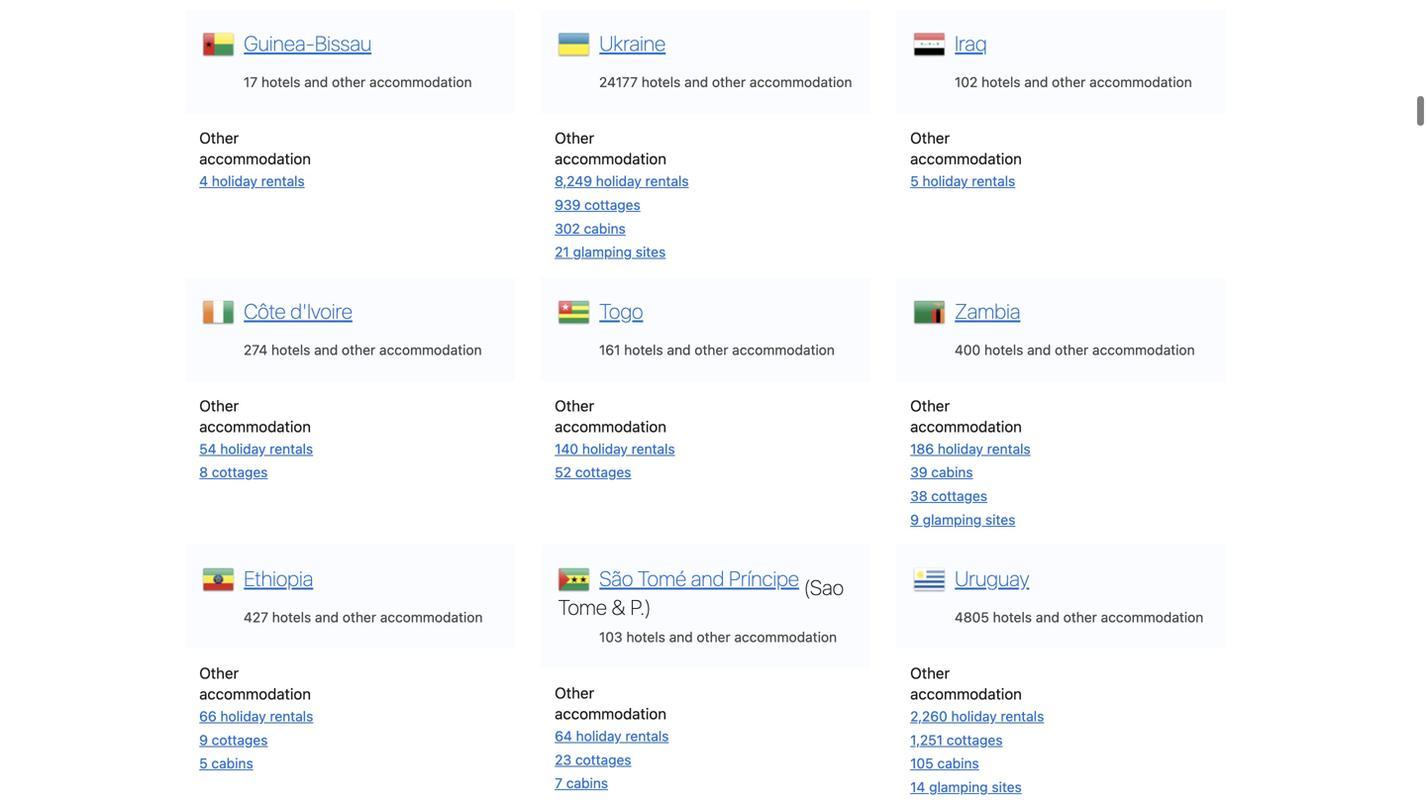 Task type: describe. For each thing, give the bounding box(es) containing it.
939 cottages link
[[555, 197, 641, 213]]

cottages for uruguay
[[947, 732, 1003, 748]]

54 holiday rentals link
[[199, 441, 313, 457]]

5 holiday rentals link
[[911, 173, 1016, 189]]

rentals for iraq
[[972, 173, 1016, 189]]

accommodation inside other accommodation 8,249 holiday rentals 939 cottages 302 cabins 21 glamping sites
[[555, 150, 667, 168]]

939
[[555, 197, 581, 213]]

accommodation inside other accommodation 64 holiday rentals 23 cottages 7 cabins
[[555, 705, 667, 723]]

other accommodation 186 holiday rentals 39 cabins 38 cottages 9 glamping sites
[[911, 397, 1031, 528]]

guinea-bissau link
[[239, 28, 372, 56]]

são
[[600, 566, 633, 591]]

other for zambia
[[911, 397, 950, 414]]

105 cabins link
[[911, 755, 979, 772]]

hotels for zambia
[[985, 342, 1024, 358]]

105
[[911, 755, 934, 772]]

other for iraq
[[1052, 74, 1086, 90]]

holiday for guinea-bissau
[[212, 173, 258, 189]]

holiday for togo
[[582, 441, 628, 457]]

274 hotels and other accommodation
[[244, 342, 482, 358]]

sites for zambia
[[986, 511, 1016, 528]]

côte d'ivoire
[[244, 299, 353, 323]]

tomé
[[638, 566, 687, 591]]

(sao
[[804, 575, 844, 600]]

other for togo
[[555, 397, 594, 414]]

4805 hotels and other accommodation
[[955, 609, 1204, 626]]

glamping for ukraine
[[573, 244, 632, 260]]

and for 17
[[304, 74, 328, 90]]

427
[[244, 609, 268, 626]]

iraq
[[955, 31, 987, 56]]

p.)
[[631, 595, 651, 620]]

other accommodation 5 holiday rentals
[[911, 129, 1022, 189]]

holiday for zambia
[[938, 441, 984, 457]]

2,260 holiday rentals link
[[911, 708, 1044, 725]]

9 inside "other accommodation 66 holiday rentals 9 cottages 5 cabins"
[[199, 732, 208, 748]]

52
[[555, 464, 572, 481]]

and for 427
[[315, 609, 339, 626]]

other for togo
[[695, 342, 729, 358]]

8 cottages link
[[199, 464, 268, 481]]

302 cabins link
[[555, 220, 626, 237]]

1,251
[[911, 732, 943, 748]]

ukraine link
[[595, 28, 666, 56]]

d'ivoire
[[290, 299, 353, 323]]

4
[[199, 173, 208, 189]]

sites for ukraine
[[636, 244, 666, 260]]

holiday for iraq
[[923, 173, 968, 189]]

rentals for zambia
[[987, 441, 1031, 457]]

and for 400
[[1027, 342, 1051, 358]]

8,249
[[555, 173, 592, 189]]

102 hotels and other accommodation
[[955, 74, 1192, 90]]

são tomé and príncipe link
[[595, 564, 799, 591]]

other for ukraine
[[555, 129, 594, 147]]

other for são tomé and príncipe
[[697, 629, 731, 645]]

rentals for guinea-bissau
[[261, 173, 305, 189]]

hotels for uruguay
[[993, 609, 1032, 626]]

zambia link
[[950, 296, 1021, 323]]

other for guinea-bissau
[[199, 129, 239, 147]]

hotels for ethiopia
[[272, 609, 311, 626]]

accommodation inside other accommodation 2,260 holiday rentals 1,251 cottages 105 cabins 14 glamping sites
[[911, 685, 1022, 703]]

186
[[911, 441, 934, 457]]

140 holiday rentals link
[[555, 441, 675, 457]]

other for uruguay
[[911, 664, 950, 682]]

guinea-bissau
[[244, 31, 372, 56]]

400 hotels and other accommodation
[[955, 342, 1195, 358]]

uruguay link
[[950, 564, 1030, 591]]

cabins for uruguay
[[938, 755, 979, 772]]

holiday for côte d'ivoire
[[220, 441, 266, 457]]

sites for uruguay
[[992, 779, 1022, 795]]

and for são
[[691, 566, 725, 591]]

cottages for togo
[[575, 464, 631, 481]]

140
[[555, 441, 579, 457]]

other for guinea-bissau
[[332, 74, 366, 90]]

24177 hotels and other accommodation
[[599, 74, 852, 90]]

other for côte d'ivoire
[[199, 397, 239, 414]]

hotels for togo
[[624, 342, 663, 358]]

14
[[911, 779, 926, 795]]

cabins for ethiopia
[[211, 755, 253, 772]]

cottages for côte d'ivoire
[[212, 464, 268, 481]]

rentals for côte d'ivoire
[[270, 441, 313, 457]]

186 holiday rentals link
[[911, 441, 1031, 457]]

ukraine
[[600, 31, 666, 56]]

274
[[244, 342, 268, 358]]

tome
[[558, 595, 607, 620]]

9 glamping sites link
[[911, 511, 1016, 528]]

7
[[555, 775, 563, 792]]

iraq link
[[950, 28, 987, 56]]

cottages for ukraine
[[585, 197, 641, 213]]

4 holiday rentals link
[[199, 173, 305, 189]]

9 inside other accommodation 186 holiday rentals 39 cabins 38 cottages 9 glamping sites
[[911, 511, 919, 528]]

and for 24177
[[685, 74, 708, 90]]

38 cottages link
[[911, 488, 988, 504]]

togo
[[600, 299, 643, 323]]

rentals for togo
[[632, 441, 675, 457]]

39
[[911, 464, 928, 481]]

2,260
[[911, 708, 948, 725]]

other accommodation 140 holiday rentals 52 cottages
[[555, 397, 675, 481]]

cottages inside other accommodation 186 holiday rentals 39 cabins 38 cottages 9 glamping sites
[[932, 488, 988, 504]]

5 cabins link
[[199, 755, 253, 772]]

other for côte d'ivoire
[[342, 342, 376, 358]]

23
[[555, 752, 572, 768]]

8,249 holiday rentals link
[[555, 173, 689, 189]]

côte
[[244, 299, 286, 323]]

togo link
[[595, 296, 643, 323]]

103 hotels and other accommodation
[[599, 629, 837, 645]]

427 hotels and other accommodation
[[244, 609, 483, 626]]

other accommodation 64 holiday rentals 23 cottages 7 cabins
[[555, 684, 669, 792]]

accommodation inside other accommodation 140 holiday rentals 52 cottages
[[555, 417, 667, 435]]

1,251 cottages link
[[911, 732, 1003, 748]]

côte d'ivoire link
[[239, 296, 353, 323]]

(sao tome & p.)
[[558, 575, 844, 620]]



Task type: locate. For each thing, give the bounding box(es) containing it.
other up 2,260
[[911, 664, 950, 682]]

other inside other accommodation 140 holiday rentals 52 cottages
[[555, 397, 594, 414]]

ethiopia
[[244, 566, 313, 591]]

hotels right 400
[[985, 342, 1024, 358]]

cabins for ukraine
[[584, 220, 626, 237]]

and for 103
[[669, 629, 693, 645]]

sites inside other accommodation 8,249 holiday rentals 939 cottages 302 cabins 21 glamping sites
[[636, 244, 666, 260]]

2 vertical spatial sites
[[992, 779, 1022, 795]]

other for ethiopia
[[343, 609, 376, 626]]

príncipe
[[729, 566, 799, 591]]

hotels for são tomé and príncipe
[[626, 629, 666, 645]]

64
[[555, 728, 572, 745]]

hotels right the 102
[[982, 74, 1021, 90]]

rentals inside other accommodation 140 holiday rentals 52 cottages
[[632, 441, 675, 457]]

other up 186
[[911, 397, 950, 414]]

other
[[332, 74, 366, 90], [712, 74, 746, 90], [1052, 74, 1086, 90], [342, 342, 376, 358], [695, 342, 729, 358], [1055, 342, 1089, 358], [343, 609, 376, 626], [1064, 609, 1097, 626], [697, 629, 731, 645]]

other inside other accommodation 8,249 holiday rentals 939 cottages 302 cabins 21 glamping sites
[[555, 129, 594, 147]]

são tomé and príncipe
[[600, 566, 799, 591]]

cabins for são tomé and príncipe
[[566, 775, 608, 792]]

other accommodation 8,249 holiday rentals 939 cottages 302 cabins 21 glamping sites
[[555, 129, 689, 260]]

other
[[199, 129, 239, 147], [555, 129, 594, 147], [911, 129, 950, 147], [199, 397, 239, 414], [555, 397, 594, 414], [911, 397, 950, 414], [199, 664, 239, 682], [911, 664, 950, 682], [555, 684, 594, 702]]

rentals inside other accommodation 64 holiday rentals 23 cottages 7 cabins
[[626, 728, 669, 745]]

glamping down 302 cabins link
[[573, 244, 632, 260]]

&
[[612, 595, 626, 620]]

hotels right 161
[[624, 342, 663, 358]]

rentals inside other accommodation 4 holiday rentals
[[261, 173, 305, 189]]

and down (sao tome & p.)
[[669, 629, 693, 645]]

rentals for uruguay
[[1001, 708, 1044, 725]]

other inside "other accommodation 66 holiday rentals 9 cottages 5 cabins"
[[199, 664, 239, 682]]

161 hotels and other accommodation
[[599, 342, 835, 358]]

hotels down p.)
[[626, 629, 666, 645]]

other for zambia
[[1055, 342, 1089, 358]]

other accommodation 2,260 holiday rentals 1,251 cottages 105 cabins 14 glamping sites
[[911, 664, 1044, 795]]

other up 140
[[555, 397, 594, 414]]

guinea-
[[244, 31, 315, 56]]

hotels right '427'
[[272, 609, 311, 626]]

hotels for iraq
[[982, 74, 1021, 90]]

0 vertical spatial 9
[[911, 511, 919, 528]]

sites up togo
[[636, 244, 666, 260]]

cottages inside "other accommodation 66 holiday rentals 9 cottages 5 cabins"
[[212, 732, 268, 748]]

21 glamping sites link
[[555, 244, 666, 260]]

holiday inside other accommodation 5 holiday rentals
[[923, 173, 968, 189]]

glamping for uruguay
[[929, 779, 988, 795]]

holiday for são tomé and príncipe
[[576, 728, 622, 745]]

ethiopia link
[[239, 564, 313, 591]]

other inside other accommodation 186 holiday rentals 39 cabins 38 cottages 9 glamping sites
[[911, 397, 950, 414]]

holiday for uruguay
[[951, 708, 997, 725]]

1 vertical spatial 5
[[199, 755, 208, 772]]

1 horizontal spatial 5
[[911, 173, 919, 189]]

other up 64
[[555, 684, 594, 702]]

cottages up 5 cabins link on the left
[[212, 732, 268, 748]]

cottages down 2,260 holiday rentals link
[[947, 732, 1003, 748]]

and right 400
[[1027, 342, 1051, 358]]

5 inside other accommodation 5 holiday rentals
[[911, 173, 919, 189]]

glamping for zambia
[[923, 511, 982, 528]]

4805
[[955, 609, 989, 626]]

7 cabins link
[[555, 775, 608, 792]]

cottages inside other accommodation 64 holiday rentals 23 cottages 7 cabins
[[575, 752, 632, 768]]

other for iraq
[[911, 129, 950, 147]]

64 holiday rentals link
[[555, 728, 669, 745]]

66
[[199, 708, 217, 725]]

8
[[199, 464, 208, 481]]

sites
[[636, 244, 666, 260], [986, 511, 1016, 528], [992, 779, 1022, 795]]

and down "d'ivoire"
[[314, 342, 338, 358]]

other inside other accommodation 2,260 holiday rentals 1,251 cottages 105 cabins 14 glamping sites
[[911, 664, 950, 682]]

uruguay
[[955, 566, 1030, 591]]

other inside other accommodation 4 holiday rentals
[[199, 129, 239, 147]]

24177
[[599, 74, 638, 90]]

other inside other accommodation 54 holiday rentals 8 cottages
[[199, 397, 239, 414]]

holiday inside other accommodation 8,249 holiday rentals 939 cottages 302 cabins 21 glamping sites
[[596, 173, 642, 189]]

1 vertical spatial sites
[[986, 511, 1016, 528]]

holiday
[[212, 173, 258, 189], [596, 173, 642, 189], [923, 173, 968, 189], [220, 441, 266, 457], [582, 441, 628, 457], [938, 441, 984, 457], [220, 708, 266, 725], [951, 708, 997, 725], [576, 728, 622, 745]]

holiday inside other accommodation 186 holiday rentals 39 cabins 38 cottages 9 glamping sites
[[938, 441, 984, 457]]

0 vertical spatial glamping
[[573, 244, 632, 260]]

rentals for são tomé and príncipe
[[626, 728, 669, 745]]

other inside other accommodation 5 holiday rentals
[[911, 129, 950, 147]]

other for ukraine
[[712, 74, 746, 90]]

302
[[555, 220, 580, 237]]

and right '427'
[[315, 609, 339, 626]]

rentals for ethiopia
[[270, 708, 313, 725]]

54
[[199, 441, 217, 457]]

accommodation inside other accommodation 186 holiday rentals 39 cabins 38 cottages 9 glamping sites
[[911, 417, 1022, 435]]

cabins down 23 cottages link
[[566, 775, 608, 792]]

rentals for ukraine
[[645, 173, 689, 189]]

and for 102
[[1025, 74, 1048, 90]]

glamping down 105 cabins link
[[929, 779, 988, 795]]

holiday inside other accommodation 140 holiday rentals 52 cottages
[[582, 441, 628, 457]]

other up 66
[[199, 664, 239, 682]]

and for 161
[[667, 342, 691, 358]]

cabins down 9 cottages link at the bottom left
[[211, 755, 253, 772]]

other inside other accommodation 64 holiday rentals 23 cottages 7 cabins
[[555, 684, 594, 702]]

cabins inside other accommodation 2,260 holiday rentals 1,251 cottages 105 cabins 14 glamping sites
[[938, 755, 979, 772]]

rentals inside other accommodation 5 holiday rentals
[[972, 173, 1016, 189]]

21
[[555, 244, 569, 260]]

and for 274
[[314, 342, 338, 358]]

9 cottages link
[[199, 732, 268, 748]]

cottages down 140 holiday rentals link on the left of the page
[[575, 464, 631, 481]]

cottages inside other accommodation 8,249 holiday rentals 939 cottages 302 cabins 21 glamping sites
[[585, 197, 641, 213]]

cottages inside other accommodation 54 holiday rentals 8 cottages
[[212, 464, 268, 481]]

hotels for côte d'ivoire
[[271, 342, 310, 358]]

cabins up 21 glamping sites link
[[584, 220, 626, 237]]

other up 4 at the top left of the page
[[199, 129, 239, 147]]

rentals
[[261, 173, 305, 189], [645, 173, 689, 189], [972, 173, 1016, 189], [270, 441, 313, 457], [632, 441, 675, 457], [987, 441, 1031, 457], [270, 708, 313, 725], [1001, 708, 1044, 725], [626, 728, 669, 745]]

other for são tomé and príncipe
[[555, 684, 594, 702]]

holiday inside "other accommodation 66 holiday rentals 9 cottages 5 cabins"
[[220, 708, 266, 725]]

rentals inside other accommodation 8,249 holiday rentals 939 cottages 302 cabins 21 glamping sites
[[645, 173, 689, 189]]

52 cottages link
[[555, 464, 631, 481]]

holiday inside other accommodation 2,260 holiday rentals 1,251 cottages 105 cabins 14 glamping sites
[[951, 708, 997, 725]]

other for uruguay
[[1064, 609, 1097, 626]]

accommodation inside other accommodation 54 holiday rentals 8 cottages
[[199, 417, 311, 435]]

hotels right 17
[[261, 74, 301, 90]]

and right tomé
[[691, 566, 725, 591]]

sites inside other accommodation 2,260 holiday rentals 1,251 cottages 105 cabins 14 glamping sites
[[992, 779, 1022, 795]]

hotels for ukraine
[[642, 74, 681, 90]]

cabins
[[584, 220, 626, 237], [931, 464, 973, 481], [211, 755, 253, 772], [938, 755, 979, 772], [566, 775, 608, 792]]

and right 4805
[[1036, 609, 1060, 626]]

other up 54
[[199, 397, 239, 414]]

glamping inside other accommodation 8,249 holiday rentals 939 cottages 302 cabins 21 glamping sites
[[573, 244, 632, 260]]

9 down 38
[[911, 511, 919, 528]]

9
[[911, 511, 919, 528], [199, 732, 208, 748]]

holiday inside other accommodation 64 holiday rentals 23 cottages 7 cabins
[[576, 728, 622, 745]]

1 vertical spatial 9
[[199, 732, 208, 748]]

rentals inside other accommodation 54 holiday rentals 8 cottages
[[270, 441, 313, 457]]

39 cabins link
[[911, 464, 973, 481]]

23 cottages link
[[555, 752, 632, 768]]

hotels right 274
[[271, 342, 310, 358]]

9 down 66
[[199, 732, 208, 748]]

holiday for ethiopia
[[220, 708, 266, 725]]

rentals inside other accommodation 2,260 holiday rentals 1,251 cottages 105 cabins 14 glamping sites
[[1001, 708, 1044, 725]]

glamping inside other accommodation 2,260 holiday rentals 1,251 cottages 105 cabins 14 glamping sites
[[929, 779, 988, 795]]

and right the 102
[[1025, 74, 1048, 90]]

holiday inside other accommodation 4 holiday rentals
[[212, 173, 258, 189]]

hotels for guinea-bissau
[[261, 74, 301, 90]]

cottages for ethiopia
[[212, 732, 268, 748]]

66 holiday rentals link
[[199, 708, 313, 725]]

rentals inside other accommodation 186 holiday rentals 39 cabins 38 cottages 9 glamping sites
[[987, 441, 1031, 457]]

and down guinea-bissau
[[304, 74, 328, 90]]

other accommodation 66 holiday rentals 9 cottages 5 cabins
[[199, 664, 313, 772]]

glamping
[[573, 244, 632, 260], [923, 511, 982, 528], [929, 779, 988, 795]]

accommodation
[[369, 74, 472, 90], [750, 74, 852, 90], [1090, 74, 1192, 90], [199, 150, 311, 168], [555, 150, 667, 168], [911, 150, 1022, 168], [379, 342, 482, 358], [732, 342, 835, 358], [1093, 342, 1195, 358], [199, 417, 311, 435], [555, 417, 667, 435], [911, 417, 1022, 435], [380, 609, 483, 626], [1101, 609, 1204, 626], [734, 629, 837, 645], [199, 685, 311, 703], [911, 685, 1022, 703], [555, 705, 667, 723]]

400
[[955, 342, 981, 358]]

cabins down 1,251 cottages "link"
[[938, 755, 979, 772]]

1 horizontal spatial 9
[[911, 511, 919, 528]]

zambia
[[955, 299, 1021, 323]]

other for ethiopia
[[199, 664, 239, 682]]

and right 161
[[667, 342, 691, 358]]

sites down the 38 cottages link
[[986, 511, 1016, 528]]

5 inside "other accommodation 66 holiday rentals 9 cottages 5 cabins"
[[199, 755, 208, 772]]

0 horizontal spatial 5
[[199, 755, 208, 772]]

cabins inside other accommodation 186 holiday rentals 39 cabins 38 cottages 9 glamping sites
[[931, 464, 973, 481]]

other accommodation 4 holiday rentals
[[199, 129, 311, 189]]

holiday for ukraine
[[596, 173, 642, 189]]

102
[[955, 74, 978, 90]]

cabins up the 38 cottages link
[[931, 464, 973, 481]]

cottages down 54 holiday rentals "link"
[[212, 464, 268, 481]]

38
[[911, 488, 928, 504]]

and for 4805
[[1036, 609, 1060, 626]]

17 hotels and other accommodation
[[244, 74, 472, 90]]

cottages inside other accommodation 2,260 holiday rentals 1,251 cottages 105 cabins 14 glamping sites
[[947, 732, 1003, 748]]

161
[[599, 342, 621, 358]]

17
[[244, 74, 258, 90]]

2 vertical spatial glamping
[[929, 779, 988, 795]]

hotels
[[261, 74, 301, 90], [642, 74, 681, 90], [982, 74, 1021, 90], [271, 342, 310, 358], [624, 342, 663, 358], [985, 342, 1024, 358], [272, 609, 311, 626], [993, 609, 1032, 626], [626, 629, 666, 645]]

glamping inside other accommodation 186 holiday rentals 39 cabins 38 cottages 9 glamping sites
[[923, 511, 982, 528]]

14 glamping sites link
[[911, 779, 1022, 795]]

rentals inside "other accommodation 66 holiday rentals 9 cottages 5 cabins"
[[270, 708, 313, 725]]

hotels right 4805
[[993, 609, 1032, 626]]

cottages up 9 glamping sites link
[[932, 488, 988, 504]]

sites down 1,251 cottages "link"
[[992, 779, 1022, 795]]

bissau
[[315, 31, 372, 56]]

cottages down 8,249 holiday rentals link
[[585, 197, 641, 213]]

cabins inside "other accommodation 66 holiday rentals 9 cottages 5 cabins"
[[211, 755, 253, 772]]

glamping down the 38 cottages link
[[923, 511, 982, 528]]

and
[[304, 74, 328, 90], [685, 74, 708, 90], [1025, 74, 1048, 90], [314, 342, 338, 358], [667, 342, 691, 358], [1027, 342, 1051, 358], [691, 566, 725, 591], [315, 609, 339, 626], [1036, 609, 1060, 626], [669, 629, 693, 645]]

hotels right 24177
[[642, 74, 681, 90]]

and right 24177
[[685, 74, 708, 90]]

cottages inside other accommodation 140 holiday rentals 52 cottages
[[575, 464, 631, 481]]

1 vertical spatial glamping
[[923, 511, 982, 528]]

cottages for são tomé and príncipe
[[575, 752, 632, 768]]

cabins inside other accommodation 64 holiday rentals 23 cottages 7 cabins
[[566, 775, 608, 792]]

other up 8,249
[[555, 129, 594, 147]]

sites inside other accommodation 186 holiday rentals 39 cabins 38 cottages 9 glamping sites
[[986, 511, 1016, 528]]

0 vertical spatial 5
[[911, 173, 919, 189]]

cabins inside other accommodation 8,249 holiday rentals 939 cottages 302 cabins 21 glamping sites
[[584, 220, 626, 237]]

holiday inside other accommodation 54 holiday rentals 8 cottages
[[220, 441, 266, 457]]

0 vertical spatial sites
[[636, 244, 666, 260]]

other up 5 holiday rentals link
[[911, 129, 950, 147]]

0 horizontal spatial 9
[[199, 732, 208, 748]]

other accommodation 54 holiday rentals 8 cottages
[[199, 397, 313, 481]]

103
[[599, 629, 623, 645]]

accommodation inside "other accommodation 66 holiday rentals 9 cottages 5 cabins"
[[199, 685, 311, 703]]

cottages down 64 holiday rentals link
[[575, 752, 632, 768]]



Task type: vqa. For each thing, say whether or not it's contained in the screenshot.


